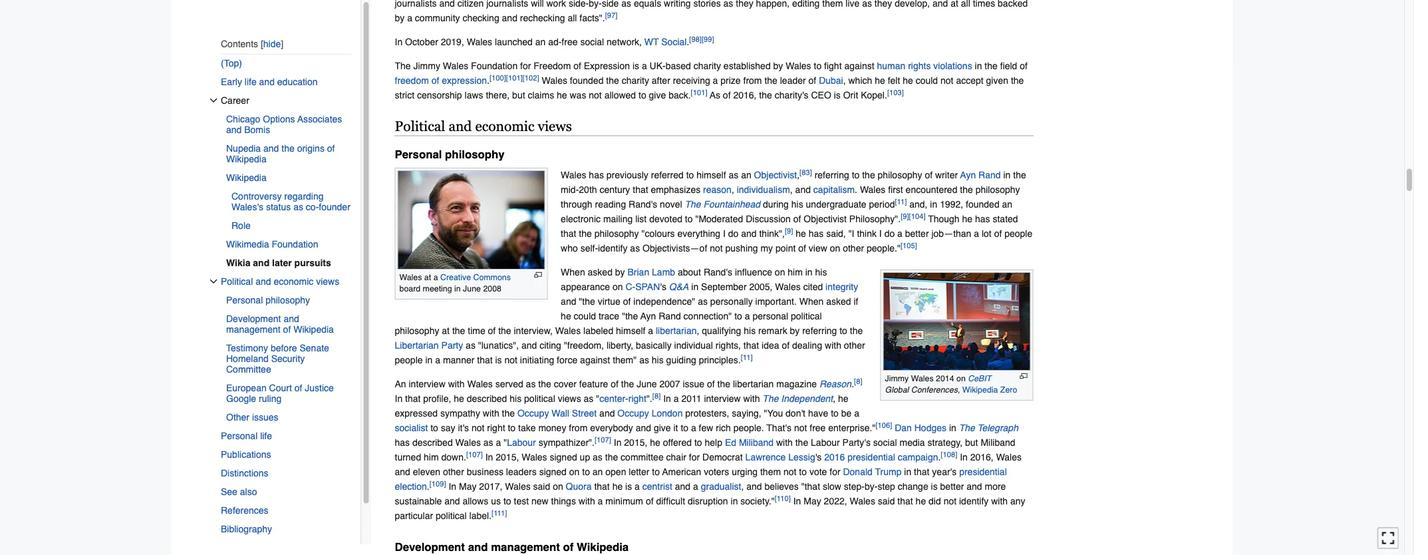 Task type: locate. For each thing, give the bounding box(es) containing it.
has
[[589, 170, 604, 181], [976, 214, 991, 225], [809, 229, 824, 239], [395, 438, 410, 448]]

philosophy down political and economic views "link"
[[265, 295, 310, 305]]

0 vertical spatial [101] link
[[506, 74, 523, 82]]

rights,
[[716, 341, 741, 351]]

[107] up business
[[466, 451, 483, 459]]

as inside 'controversy regarding wales's status as co-founder'
[[293, 202, 303, 212]]

labour inside occupy wall street and occupy london protesters, saying, "you don't have to be a socialist to say it's not right to take money from everybody and give it to a few rich people. that's not free enterprise." [106] dan hodges in the telegraph has described wales as a " labour sympathizer". [107] in 2015, he offered to help ed miliband
[[507, 438, 536, 448]]

about rand's influence on him in his appearance on
[[561, 267, 827, 293]]

libertarian up individual
[[656, 326, 697, 337]]

a up as at the top of the page
[[713, 75, 718, 86]]

[108]
[[941, 451, 958, 459]]

a up meeting
[[434, 273, 438, 282]]

1 horizontal spatial for
[[689, 452, 700, 463]]

year's
[[933, 467, 957, 478]]

and up the fountainhead during his undergraduate period [11] at top
[[796, 185, 811, 195]]

0 horizontal spatial ayn
[[641, 311, 656, 322]]

lawrence
[[746, 452, 786, 463]]

. inside . [109] in may 2017, wales said on quora that he is a centrist and a gradualist
[[427, 482, 430, 492]]

" inside in that profile, he described his political views as " center-right ". [8] in a 2011 interview with the independent
[[596, 394, 600, 404]]

occupy wall street link
[[518, 408, 597, 419]]

reason link
[[820, 379, 852, 390]]

ayn inside c-span 's q&a in september 2005, wales cited integrity and "the virtue of independence" as personally important. when asked if he could trace "the ayn rand connection" to a personal political philosophy at the time of the interview, wales labeled himself a
[[641, 311, 656, 322]]

asked inside c-span 's q&a in september 2005, wales cited integrity and "the virtue of independence" as personally important. when asked if he could trace "the ayn rand connection" to a personal political philosophy at the time of the interview, wales labeled himself a
[[827, 297, 851, 307]]

launched
[[495, 37, 533, 47]]

1 horizontal spatial could
[[916, 75, 938, 86]]

himself inside wales has previously referred to himself as an objectivist , [83] referring to the philosophy of writer ayn rand
[[697, 170, 726, 181]]

0 horizontal spatial identify
[[598, 243, 628, 254]]

asked up appearance at bottom
[[588, 267, 613, 278]]

rand inside wales has previously referred to himself as an objectivist , [83] referring to the philosophy of writer ayn rand
[[979, 170, 1001, 181]]

expressed
[[395, 408, 438, 419]]

in inside in 2016, wales and eleven other business leaders signed on to an open letter to american voters urging them not to vote for
[[960, 452, 968, 463]]

the inside libertarian , qualifying his remark by referring to the libertarian party
[[850, 326, 863, 337]]

for inside in 2016, wales and eleven other business leaders signed on to an open letter to american voters urging them not to vote for
[[830, 467, 841, 478]]

wales inside [107] in 2015, wales signed up as the committee chair for democrat lawrence lessig 's 2016 presidential campaign . [108]
[[522, 452, 547, 463]]

founded up was
[[570, 75, 604, 86]]

"the
[[579, 297, 595, 307], [622, 311, 638, 322]]

1 vertical spatial 's
[[816, 452, 822, 463]]

wikipedia inside nupedia and the origins of wikipedia
[[226, 154, 266, 164]]

x small image
[[209, 96, 217, 104]]

wales inside the wales at a creative commons board meeting in june 2008
[[400, 273, 422, 282]]

jimmy inside the jimmy wales foundation for freedom of expression is a uk-based charity established by wales to fight against human rights violations in the field of freedom of expression . [100] [101] [102] wales founded the charity after receiving a prize from the leader of dubai
[[414, 61, 441, 71]]

a down personally
[[745, 311, 750, 322]]

libertarian inside libertarian , qualifying his remark by referring to the libertarian party
[[656, 326, 697, 337]]

him down 'point' at the top of the page
[[788, 267, 803, 278]]

0 horizontal spatial free
[[562, 37, 578, 47]]

[101] inside the jimmy wales foundation for freedom of expression is a uk-based charity established by wales to fight against human rights violations in the field of freedom of expression . [100] [101] [102] wales founded the charity after receiving a prize from the leader of dubai
[[506, 74, 523, 82]]

his inside the fountainhead during his undergraduate period [11]
[[792, 199, 804, 210]]

wales up leader
[[786, 61, 812, 71]]

0 vertical spatial for
[[520, 61, 531, 71]]

miliband inside occupy wall street and occupy london protesters, saying, "you don't have to be a socialist to say it's not right to take money from everybody and give it to a few rich people. that's not free enterprise." [106] dan hodges in the telegraph has described wales as a " labour sympathizer". [107] in 2015, he offered to help ed miliband
[[739, 438, 774, 448]]

other inside he has said, "i think i do a better job—than a lot of people who self-identify as objectivists—of not pushing my point of view on other people."
[[843, 243, 865, 254]]

0 vertical spatial [101]
[[506, 74, 523, 82]]

that inside in may 2022, wales said that he did not identify with any particular political label.
[[898, 496, 914, 507]]

and inside early life and education link
[[259, 76, 274, 87]]

in down everybody
[[614, 438, 622, 448]]

rand down the 'independence"'
[[659, 311, 681, 322]]

election
[[395, 482, 427, 492]]

to inside , which he felt he could not accept given the strict censorship laws there, but claims he was not allowed to give back.
[[639, 90, 647, 101]]

integrity link
[[826, 282, 859, 293]]

the left origins
[[281, 143, 294, 154]]

himself up reason
[[697, 170, 726, 181]]

co-
[[306, 202, 319, 212]]

philosophy inside though he has stated that the philosophy "colours everything i do and think",
[[595, 229, 639, 239]]

described down say
[[413, 438, 453, 448]]

1 horizontal spatial identify
[[960, 496, 989, 507]]

0 vertical spatial [107] link
[[595, 436, 611, 445]]

1 horizontal spatial free
[[810, 423, 826, 434]]

he inside occupy wall street and occupy london protesters, saying, "you don't have to be a socialist to say it's not right to take money from everybody and give it to a few rich people. that's not free enterprise." [106] dan hodges in the telegraph has described wales as a " labour sympathizer". [107] in 2015, he offered to help ed miliband
[[650, 438, 661, 448]]

the up period
[[863, 170, 876, 181]]

wikipedia up senate
[[293, 324, 334, 335]]

and inside nupedia and the origins of wikipedia
[[263, 143, 279, 154]]

an inside in october 2019, wales launched an ad-free social network, wt social . [98] [99]
[[535, 37, 546, 47]]

[11] link down first
[[895, 198, 907, 206]]

a left uk-
[[642, 61, 647, 71]]

objectivist inside the and, in 1992, founded an electronic mailing list devoted to "moderated discussion of objectivist philosophy".
[[804, 214, 847, 225]]

with inside , he expressed sympathy with the
[[483, 408, 500, 419]]

disruption
[[688, 496, 728, 507]]

2 miliband from the left
[[981, 438, 1016, 448]]

2015, up leaders
[[496, 452, 519, 463]]

referring up dealing
[[803, 326, 837, 337]]

court
[[269, 383, 292, 393]]

charity up receiving
[[694, 61, 721, 71]]

. up there,
[[487, 75, 490, 86]]

1 horizontal spatial [9]
[[901, 213, 909, 221]]

0 vertical spatial right
[[629, 394, 647, 404]]

1 miliband from the left
[[739, 438, 774, 448]]

libertarian party link
[[395, 341, 463, 351]]

1 do from the left
[[729, 229, 739, 239]]

[8] link down '2007'
[[653, 392, 661, 401]]

june inside an interview with wales served as the cover feature of the june 2007 issue of the libertarian magazine reason . [8]
[[637, 379, 657, 390]]

1 horizontal spatial i
[[880, 229, 882, 239]]

1 horizontal spatial foundation
[[471, 61, 518, 71]]

presidential up more
[[960, 467, 1007, 478]]

an inside the and, in 1992, founded an electronic mailing list devoted to "moderated discussion of objectivist philosophy".
[[1003, 199, 1013, 210]]

2 vertical spatial for
[[830, 467, 841, 478]]

he has said, "i think i do a better job—than a lot of people who self-identify as objectivists—of not pushing my point of view on other people."
[[561, 229, 1033, 254]]

1 horizontal spatial rand
[[979, 170, 1001, 181]]

1 vertical spatial from
[[569, 423, 588, 434]]

0 horizontal spatial at
[[424, 273, 431, 282]]

fullscreen image
[[1382, 531, 1396, 545]]

0 vertical spatial identify
[[598, 243, 628, 254]]

1 vertical spatial "
[[504, 438, 507, 448]]

1 vertical spatial referring
[[803, 326, 837, 337]]

1 horizontal spatial described
[[467, 394, 507, 404]]

by up dealing
[[790, 326, 800, 337]]

other inside "as "lunatics", and citing "freedom, liberty, basically individual rights, that idea of dealing with other people in a manner that is not initiating force against them" as his guiding principles."
[[844, 341, 866, 351]]

in right [108]
[[960, 452, 968, 463]]

0 vertical spatial when
[[561, 267, 585, 278]]

with right 'sympathy'
[[483, 408, 500, 419]]

chair
[[667, 452, 687, 463]]

c-span link
[[626, 282, 660, 293]]

1 labour from the left
[[507, 438, 536, 448]]

0 vertical spatial views
[[538, 118, 572, 134]]

with inside , and believes "that slow step-by-step change is better and more sustainable and allows us to test new things with a minimum of difficult disruption in society."
[[579, 496, 595, 507]]

with inside with the labour party's social media strategy, but miliband turned him down.
[[777, 438, 793, 448]]

mid-
[[561, 185, 579, 195]]

1 horizontal spatial rand's
[[704, 267, 733, 278]]

personal down strict
[[395, 148, 442, 161]]

against up which
[[845, 61, 875, 71]]

0 vertical spatial from
[[744, 75, 762, 86]]

0 vertical spatial give
[[649, 90, 666, 101]]

1 horizontal spatial personal philosophy
[[395, 148, 505, 161]]

said up new
[[533, 482, 551, 492]]

0 vertical spatial said
[[533, 482, 551, 492]]

i inside though he has stated that the philosophy "colours everything i do and think",
[[723, 229, 726, 239]]

1 vertical spatial better
[[941, 482, 965, 492]]

undergraduate
[[806, 199, 867, 210]]

people inside "as "lunatics", and citing "freedom, liberty, basically individual rights, that idea of dealing with other people in a manner that is not initiating force against them" as his guiding principles."
[[395, 355, 423, 366]]

by inside the jimmy wales foundation for freedom of expression is a uk-based charity established by wales to fight against human rights violations in the field of freedom of expression . [100] [101] [102] wales founded the charity after receiving a prize from the leader of dubai
[[774, 61, 783, 71]]

0 horizontal spatial political and economic views
[[221, 276, 339, 287]]

0 vertical spatial [107]
[[595, 436, 611, 445]]

and down bomis
[[263, 143, 279, 154]]

wikimedia foundation link
[[226, 235, 352, 253]]

. inside an interview with wales served as the cover feature of the june 2007 issue of the libertarian magazine reason . [8]
[[852, 379, 854, 390]]

[100]
[[490, 74, 506, 82]]

objectivist
[[754, 170, 797, 181], [804, 214, 847, 225]]

pushing
[[726, 243, 758, 254]]

and down appearance at bottom
[[561, 297, 577, 307]]

0 horizontal spatial asked
[[588, 267, 613, 278]]

0 horizontal spatial development
[[226, 313, 281, 324]]

0 vertical spatial but
[[512, 90, 525, 101]]

principles.
[[699, 355, 741, 366]]

in down "about"
[[692, 282, 699, 293]]

with down more
[[992, 496, 1008, 507]]

of right idea
[[782, 341, 790, 351]]

have
[[808, 408, 829, 419]]

for up [102] at top
[[520, 61, 531, 71]]

1 horizontal spatial labour
[[811, 438, 840, 448]]

socialist link
[[395, 423, 428, 434]]

[8] right reason
[[854, 378, 863, 386]]

but right there,
[[512, 90, 525, 101]]

to left take
[[508, 423, 516, 434]]

[106]
[[876, 422, 893, 430]]

management
[[226, 324, 280, 335], [491, 541, 560, 554]]

0 horizontal spatial june
[[463, 284, 481, 294]]

the inside nupedia and the origins of wikipedia
[[281, 143, 294, 154]]

1 vertical spatial right
[[487, 423, 505, 434]]

controversy
[[231, 191, 281, 202]]

senate
[[299, 343, 329, 353]]

1 vertical spatial asked
[[827, 297, 851, 307]]

of right as at the top of the page
[[723, 90, 731, 101]]

2 horizontal spatial by
[[790, 326, 800, 337]]

founded inside the jimmy wales foundation for freedom of expression is a uk-based charity established by wales to fight against human rights violations in the field of freedom of expression . [100] [101] [102] wales founded the charity after receiving a prize from the leader of dubai
[[570, 75, 604, 86]]

telegraph
[[978, 423, 1019, 434]]

controversy regarding wales's status as co-founder
[[231, 191, 350, 212]]

1 i from the left
[[723, 229, 726, 239]]

of inside , and believes "that slow step-by-step change is better and more sustainable and allows us to test new things with a minimum of difficult disruption in society."
[[646, 496, 654, 507]]

[108] link
[[941, 451, 958, 459]]

and inside wikia and later pursuits 'link'
[[253, 257, 269, 268]]

not down "lunatics",
[[505, 355, 518, 366]]

not right was
[[589, 90, 602, 101]]

the up freedom
[[395, 61, 411, 71]]

0 vertical spatial life
[[244, 76, 256, 87]]

0 vertical spatial against
[[845, 61, 875, 71]]

1 horizontal spatial [101] link
[[691, 89, 708, 97]]

political up occupy wall street link
[[524, 394, 556, 404]]

when
[[561, 267, 585, 278], [800, 297, 824, 307]]

0 horizontal spatial life
[[244, 76, 256, 87]]

and inside . [109] in may 2017, wales said on quora that he is a centrist and a gradualist
[[675, 482, 691, 492]]

"the right trace
[[622, 311, 638, 322]]

network,
[[607, 37, 642, 47]]

career
[[221, 95, 249, 106]]

i down "moderated
[[723, 229, 726, 239]]

may inside . [109] in may 2017, wales said on quora that he is a centrist and a gradualist
[[459, 482, 477, 492]]

0 horizontal spatial described
[[413, 438, 453, 448]]

[101] as of 2016, the charity's ceo is orit kopel. [103]
[[691, 89, 904, 101]]

with right dealing
[[825, 341, 842, 351]]

. inside in october 2019, wales launched an ad-free social network, wt social . [98] [99]
[[687, 37, 690, 47]]

in right ayn rand link
[[1004, 170, 1011, 181]]

1 horizontal spatial june
[[637, 379, 657, 390]]

other down "i
[[843, 243, 865, 254]]

0 horizontal spatial i
[[723, 229, 726, 239]]

an left ad-
[[535, 37, 546, 47]]

human
[[877, 61, 906, 71]]

0 horizontal spatial presidential
[[848, 452, 896, 463]]

of up "encountered"
[[925, 170, 933, 181]]

better up [105] 'link'
[[906, 229, 929, 239]]

his down basically at the left bottom of the page
[[652, 355, 664, 366]]

1 vertical spatial him
[[424, 452, 439, 463]]

as inside c-span 's q&a in september 2005, wales cited integrity and "the virtue of independence" as personally important. when asked if he could trace "the ayn rand connection" to a personal political philosophy at the time of the interview, wales labeled himself a
[[698, 297, 708, 307]]

i
[[723, 229, 726, 239], [880, 229, 882, 239]]

philosophy up first
[[878, 170, 923, 181]]

after
[[652, 75, 671, 86]]

0 vertical spatial described
[[467, 394, 507, 404]]

distinctions link
[[221, 464, 352, 482]]

a left labour link
[[496, 438, 501, 448]]

give down after
[[649, 90, 666, 101]]

1 vertical spatial development
[[395, 541, 465, 554]]

and up nupedia
[[226, 124, 241, 135]]

to up everything
[[685, 214, 693, 225]]

the up "you
[[763, 394, 779, 404]]

0 vertical spatial other
[[843, 243, 865, 254]]

with inside an interview with wales served as the cover feature of the june 2007 issue of the libertarian magazine reason . [8]
[[448, 379, 465, 390]]

wikia and later pursuits link
[[226, 253, 361, 272]]

see also link
[[221, 482, 352, 501]]

reason
[[703, 185, 732, 195]]

1 vertical spatial people
[[395, 355, 423, 366]]

in inside occupy wall street and occupy london protesters, saying, "you don't have to be a socialist to say it's not right to take money from everybody and give it to a few rich people. that's not free enterprise." [106] dan hodges in the telegraph has described wales as a " labour sympathizer". [107] in 2015, he offered to help ed miliband
[[950, 423, 957, 434]]

labour down take
[[507, 438, 536, 448]]

foundation up [100] link
[[471, 61, 518, 71]]

1 vertical spatial could
[[574, 311, 596, 322]]

0 horizontal spatial rand's
[[629, 199, 658, 210]]

2 horizontal spatial for
[[830, 467, 841, 478]]

other inside in 2016, wales and eleven other business leaders signed on to an open letter to american voters urging them not to vote for
[[443, 467, 464, 478]]

0 vertical spatial "
[[596, 394, 600, 404]]

2011
[[682, 394, 702, 404]]

development and management of wikipedia
[[226, 313, 334, 335], [395, 541, 629, 554]]

1 vertical spatial interview
[[704, 394, 741, 404]]

quora link
[[566, 482, 592, 492]]

he left did at the bottom right of page
[[916, 496, 926, 507]]

stated
[[993, 214, 1019, 225]]

as inside he has said, "i think i do a better job—than a lot of people who self-identify as objectivists—of not pushing my point of view on other people."
[[630, 243, 640, 254]]

electronic
[[561, 214, 601, 225]]

2 horizontal spatial political
[[791, 311, 822, 322]]

lessig
[[789, 452, 816, 463]]

not
[[941, 75, 954, 86], [589, 90, 602, 101], [710, 243, 723, 254], [505, 355, 518, 366], [472, 423, 485, 434], [795, 423, 807, 434], [784, 467, 797, 478], [944, 496, 957, 507]]

0 horizontal spatial [11] link
[[741, 354, 753, 362]]

1 vertical spatial presidential
[[960, 467, 1007, 478]]

for inside the jimmy wales foundation for freedom of expression is a uk-based charity established by wales to fight against human rights violations in the field of freedom of expression . [100] [101] [102] wales founded the charity after receiving a prize from the leader of dubai
[[520, 61, 531, 71]]

wikipedia inside wikipedia link
[[226, 172, 266, 183]]

2 labour from the left
[[811, 438, 840, 448]]

1 vertical spatial said
[[878, 496, 895, 507]]

0 vertical spatial jimmy
[[414, 61, 441, 71]]

1 vertical spatial rand
[[659, 311, 681, 322]]

economic inside political and economic views "link"
[[273, 276, 313, 287]]

people.
[[734, 423, 764, 434]]

he inside , he expressed sympathy with the
[[839, 394, 849, 404]]

violations
[[934, 61, 973, 71]]

development and management of wikipedia down [111]
[[395, 541, 629, 554]]

0 horizontal spatial for
[[520, 61, 531, 71]]

cover
[[554, 379, 577, 390]]

[8] inside in that profile, he described his political views as " center-right ". [8] in a 2011 interview with the independent
[[653, 392, 661, 401]]

0 horizontal spatial occupy
[[518, 408, 549, 419]]

the down if
[[850, 326, 863, 337]]

wales inside wales has previously referred to himself as an objectivist , [83] referring to the philosophy of writer ayn rand
[[561, 170, 587, 181]]

could inside c-span 's q&a in september 2005, wales cited integrity and "the virtue of independence" as personally important. when asked if he could trace "the ayn rand connection" to a personal political philosophy at the time of the interview, wales labeled himself a
[[574, 311, 596, 322]]

political and economic views
[[395, 118, 572, 134], [221, 276, 339, 287]]

2 i from the left
[[880, 229, 882, 239]]

economic
[[475, 118, 535, 134], [273, 276, 313, 287]]

i inside he has said, "i think i do a better job—than a lot of people who self-identify as objectivists—of not pushing my point of view on other people."
[[880, 229, 882, 239]]

but down the telegraph link
[[966, 438, 979, 448]]

early
[[221, 76, 242, 87]]

further
[[221, 542, 251, 553]]

1 horizontal spatial better
[[941, 482, 965, 492]]

from inside the jimmy wales foundation for freedom of expression is a uk-based charity established by wales to fight against human rights violations in the field of freedom of expression . [100] [101] [102] wales founded the charity after receiving a prize from the leader of dubai
[[744, 75, 762, 86]]

and inside c-span 's q&a in september 2005, wales cited integrity and "the virtue of independence" as personally important. when asked if he could trace "the ayn rand connection" to a personal political philosophy at the time of the interview, wales labeled himself a
[[561, 297, 577, 307]]

philosophy down mailing
[[595, 229, 639, 239]]

personal for personal philosophy link
[[226, 295, 263, 305]]

fountainhead
[[704, 199, 761, 210]]

an left open
[[593, 467, 603, 478]]

and up "pushing"
[[741, 229, 757, 239]]

0 vertical spatial interview
[[409, 379, 446, 390]]

other up reason
[[844, 341, 866, 351]]

1992,
[[940, 199, 964, 210]]

from inside occupy wall street and occupy london protesters, saying, "you don't have to be a socialist to say it's not right to take money from everybody and give it to a few rich people. that's not free enterprise." [106] dan hodges in the telegraph has described wales as a " labour sympathizer". [107] in 2015, he offered to help ed miliband
[[569, 423, 588, 434]]

and down wikia and later pursuits
[[255, 276, 271, 287]]

's
[[660, 282, 667, 293], [816, 452, 822, 463]]

rand's inside . wales first encountered the philosophy through reading rand's novel
[[629, 199, 658, 210]]

social inside with the labour party's social media strategy, but miliband turned him down.
[[874, 438, 897, 448]]

0 horizontal spatial interview
[[409, 379, 446, 390]]

as inside in that profile, he described his political views as " center-right ". [8] in a 2011 interview with the independent
[[584, 394, 594, 404]]

[9] for [9]
[[785, 227, 793, 236]]

meeting
[[423, 284, 452, 294]]

labour up 2016
[[811, 438, 840, 448]]

them"
[[613, 355, 637, 366]]

[102] link
[[523, 74, 539, 82]]

libertarian
[[656, 326, 697, 337], [733, 379, 774, 390]]

his right "during"
[[792, 199, 804, 210]]

[9] for [9] [104]
[[901, 213, 909, 221]]

for down 2016
[[830, 467, 841, 478]]

2 do from the left
[[885, 229, 895, 239]]

2016, down the telegraph link
[[971, 452, 994, 463]]

of inside "as "lunatics", and citing "freedom, liberty, basically individual rights, that idea of dealing with other people in a manner that is not initiating force against them" as his guiding principles."
[[782, 341, 790, 351]]

1 horizontal spatial social
[[874, 438, 897, 448]]

before
[[270, 343, 297, 353]]

life for personal
[[260, 430, 272, 441]]

that down previously
[[633, 185, 649, 195]]

wales up board
[[400, 273, 422, 282]]

strategy,
[[928, 438, 963, 448]]

is left orit
[[834, 90, 841, 101]]

in inside in the mid-20th century that emphasizes
[[1004, 170, 1011, 181]]

give inside occupy wall street and occupy london protesters, saying, "you don't have to be a socialist to say it's not right to take money from everybody and give it to a few rich people. that's not free enterprise." [106] dan hodges in the telegraph has described wales as a " labour sympathizer". [107] in 2015, he offered to help ed miliband
[[654, 423, 671, 434]]

his inside "as "lunatics", and citing "freedom, liberty, basically individual rights, that idea of dealing with other people in a manner that is not initiating force against them" as his guiding principles."
[[652, 355, 664, 366]]

of up "ceo"
[[809, 75, 817, 86]]

1 horizontal spatial himself
[[697, 170, 726, 181]]

2 vertical spatial political
[[436, 511, 467, 522]]

0 horizontal spatial said
[[533, 482, 551, 492]]

and down personal philosophy link
[[283, 313, 299, 324]]

0 horizontal spatial management
[[226, 324, 280, 335]]

the inside , he expressed sympathy with the
[[502, 408, 515, 419]]

wales inside in october 2019, wales launched an ad-free social network, wt social . [98] [99]
[[467, 37, 492, 47]]

. [109] in may 2017, wales said on quora that he is a centrist and a gradualist
[[427, 480, 742, 492]]

few
[[699, 423, 714, 434]]

to left help
[[695, 438, 702, 448]]

[11] link
[[895, 198, 907, 206], [741, 354, 753, 362]]

signed inside in 2016, wales and eleven other business leaders signed on to an open letter to american voters urging them not to vote for
[[539, 467, 567, 478]]

other
[[226, 412, 249, 422]]

1 vertical spatial rand's
[[704, 267, 733, 278]]

brian lamb link
[[628, 267, 676, 278]]

0 horizontal spatial right
[[487, 423, 505, 434]]

0 vertical spatial "the
[[579, 297, 595, 307]]

0 vertical spatial personal
[[395, 148, 442, 161]]

could down human rights violations link
[[916, 75, 938, 86]]

0 vertical spatial political
[[395, 118, 445, 134]]

[101] link
[[506, 74, 523, 82], [691, 89, 708, 97]]

wales up the conferences in the bottom right of the page
[[911, 374, 934, 383]]

0 horizontal spatial may
[[459, 482, 477, 492]]

as inside wales has previously referred to himself as an objectivist , [83] referring to the philosophy of writer ayn rand
[[729, 170, 739, 181]]

1 vertical spatial by
[[615, 267, 625, 278]]

2 vertical spatial other
[[443, 467, 464, 478]]

political up dealing
[[791, 311, 822, 322]]

mailing
[[604, 214, 633, 225]]

2015, inside occupy wall street and occupy london protesters, saying, "you don't have to be a socialist to say it's not right to take money from everybody and give it to a few rich people. that's not free enterprise." [106] dan hodges in the telegraph has described wales as a " labour sympathizer". [107] in 2015, he offered to help ed miliband
[[624, 438, 648, 448]]

1 vertical spatial personal philosophy
[[226, 295, 310, 305]]

global
[[885, 385, 909, 395]]

1 vertical spatial when
[[800, 297, 824, 307]]

0 vertical spatial june
[[463, 284, 481, 294]]

0 horizontal spatial libertarian
[[656, 326, 697, 337]]

and,
[[910, 199, 928, 210]]

citing
[[540, 341, 562, 351]]

referring inside libertarian , qualifying his remark by referring to the libertarian party
[[803, 326, 837, 337]]

street
[[572, 408, 597, 419]]

objectivist link
[[754, 170, 797, 181]]

uk-
[[650, 61, 666, 71]]

0 vertical spatial [11]
[[895, 198, 907, 206]]

creative commons link
[[441, 273, 511, 282]]

[107]
[[595, 436, 611, 445], [466, 451, 483, 459]]

wales left served
[[467, 379, 493, 390]]

2019,
[[441, 37, 464, 47]]

free inside in october 2019, wales launched an ad-free social network, wt social . [98] [99]
[[562, 37, 578, 47]]

1 horizontal spatial objectivist
[[804, 214, 847, 225]]

in inside the and, in 1992, founded an electronic mailing list devoted to "moderated discussion of objectivist philosophy".
[[931, 199, 938, 210]]

down.
[[442, 452, 466, 463]]

philosophy inside . wales first encountered the philosophy through reading rand's novel
[[976, 185, 1021, 195]]

issue
[[683, 379, 705, 390]]

1 horizontal spatial against
[[845, 61, 875, 71]]

a up basically at the left bottom of the page
[[648, 326, 654, 337]]

political inside in that profile, he described his political views as " center-right ". [8] in a 2011 interview with the independent
[[524, 394, 556, 404]]

libertarian up the saying,
[[733, 379, 774, 390]]

the inside in the mid-20th century that emphasizes
[[1014, 170, 1027, 181]]

presidential election link
[[395, 467, 1007, 492]]

wikipedia inside jimmy wales 2014 on cebit global conferences , wikipedia zero
[[963, 385, 998, 395]]

2016, inside '[101] as of 2016, the charity's ceo is orit kopel. [103]'
[[734, 90, 757, 101]]

0 horizontal spatial "the
[[579, 297, 595, 307]]

of right 'field'
[[1020, 61, 1028, 71]]



Task type: describe. For each thing, give the bounding box(es) containing it.
early life and education link
[[221, 72, 352, 91]]

[111] link
[[492, 509, 507, 518]]

encountered
[[906, 185, 958, 195]]

2014
[[936, 374, 955, 383]]

signed inside [107] in 2015, wales signed up as the committee chair for democrat lawrence lessig 's 2016 presidential campaign . [108]
[[550, 452, 577, 463]]

the left leader
[[765, 75, 778, 86]]

force
[[557, 355, 578, 366]]

as inside an interview with wales served as the cover feature of the june 2007 issue of the libertarian magazine reason . [8]
[[526, 379, 536, 390]]

to left be
[[831, 408, 839, 419]]

reading inside . wales first encountered the philosophy through reading rand's novel
[[595, 199, 626, 210]]

described inside occupy wall street and occupy london protesters, saying, "you don't have to be a socialist to say it's not right to take money from everybody and give it to a few rich people. that's not free enterprise." [106] dan hodges in the telegraph has described wales as a " labour sympathizer". [107] in 2015, he offered to help ed miliband
[[413, 438, 453, 448]]

0 horizontal spatial charity
[[622, 75, 649, 86]]

as inside [107] in 2015, wales signed up as the committee chair for democrat lawrence lessig 's 2016 presidential campaign . [108]
[[593, 452, 603, 463]]

to down lessig
[[799, 467, 807, 478]]

not right "it's"
[[472, 423, 485, 434]]

prize
[[721, 75, 741, 86]]

european court of justice google ruling link
[[226, 379, 352, 408]]

has inside he has said, "i think i do a better job—than a lot of people who self-identify as objectivists—of not pushing my point of view on other people."
[[809, 229, 824, 239]]

the inside '[101] as of 2016, the charity's ceo is orit kopel. [103]'
[[760, 90, 772, 101]]

feature
[[579, 379, 608, 390]]

of right "lot"
[[995, 229, 1002, 239]]

0 horizontal spatial [9] link
[[785, 227, 793, 236]]

2005,
[[750, 282, 773, 293]]

socialist
[[395, 423, 428, 434]]

himself inside c-span 's q&a in september 2005, wales cited integrity and "the virtue of independence" as personally important. when asked if he could trace "the ayn rand connection" to a personal political philosophy at the time of the interview, wales labeled himself a
[[616, 326, 646, 337]]

1 horizontal spatial development
[[395, 541, 465, 554]]

individualism link
[[737, 185, 790, 195]]

to left say
[[431, 423, 438, 434]]

"lunatics",
[[478, 341, 519, 351]]

on left "c-"
[[613, 282, 623, 293]]

that down "lunatics",
[[477, 355, 493, 366]]

his inside about rand's influence on him in his appearance on
[[816, 267, 827, 278]]

wikipedia zero link
[[963, 385, 1018, 395]]

[99]
[[702, 35, 715, 44]]

to up capitalism
[[852, 170, 860, 181]]

founder
[[319, 202, 350, 212]]

and inside political and economic views "link"
[[255, 276, 271, 287]]

he inside . [109] in may 2017, wales said on quora that he is a centrist and a gradualist
[[613, 482, 623, 492]]

and down label.
[[468, 541, 488, 554]]

1 vertical spatial [107] link
[[466, 451, 483, 459]]

not inside in may 2022, wales said that he did not identify with any particular political label.
[[944, 496, 957, 507]]

1 horizontal spatial political
[[395, 118, 445, 134]]

think",
[[760, 229, 785, 239]]

the telegraph link
[[959, 423, 1019, 434]]

wales up important.
[[776, 282, 801, 293]]

and down the occupy london link
[[636, 423, 652, 434]]

in inside , and believes "that slow step-by-step change is better and more sustainable and allows us to test new things with a minimum of difficult disruption in society."
[[731, 496, 738, 507]]

to up centrist link
[[652, 467, 660, 478]]

1 occupy from the left
[[518, 408, 549, 419]]

rich
[[716, 423, 731, 434]]

idea
[[762, 341, 780, 351]]

minimum
[[606, 496, 644, 507]]

personally
[[711, 297, 753, 307]]

wales inside . wales first encountered the philosophy through reading rand's novel
[[860, 185, 886, 195]]

2008
[[483, 284, 502, 294]]

give inside , which he felt he could not accept given the strict censorship laws there, but claims he was not allowed to give back.
[[649, 90, 666, 101]]

the up the 'given'
[[985, 61, 998, 71]]

contents
[[221, 38, 258, 49]]

independent
[[782, 394, 833, 404]]

0 horizontal spatial [11]
[[741, 354, 753, 362]]

a left "lot"
[[974, 229, 980, 239]]

he left was
[[557, 90, 567, 101]]

wales inside in may 2022, wales said that he did not identify with any particular political label.
[[850, 496, 876, 507]]

an
[[395, 379, 406, 390]]

an inside in 2016, wales and eleven other business leaders signed on to an open letter to american voters urging them not to vote for
[[593, 467, 603, 478]]

1 vertical spatial management
[[491, 541, 560, 554]]

the inside though he has stated that the philosophy "colours everything i do and think",
[[579, 229, 592, 239]]

on inside he has said, "i think i do a better job—than a lot of people who self-identify as objectivists—of not pushing my point of view on other people."
[[830, 243, 841, 254]]

given
[[987, 75, 1009, 86]]

social
[[662, 37, 687, 47]]

2016
[[825, 452, 845, 463]]

management inside development and management of wikipedia
[[226, 324, 280, 335]]

do inside though he has stated that the philosophy "colours everything i do and think",
[[729, 229, 739, 239]]

[99] link
[[702, 35, 715, 44]]

and down [109] link
[[445, 496, 460, 507]]

dubai
[[819, 75, 844, 86]]

center-right link
[[600, 394, 647, 404]]

political inside in may 2022, wales said that he did not identify with any particular political label.
[[436, 511, 467, 522]]

and up everybody
[[600, 408, 615, 419]]

political and economic views inside political and economic views "link"
[[221, 276, 339, 287]]

the down the expression
[[606, 75, 619, 86]]

1 horizontal spatial [11] link
[[895, 198, 907, 206]]

the down principles.
[[718, 379, 731, 390]]

not down don't
[[795, 423, 807, 434]]

the jimmy wales foundation for freedom of expression is a uk-based charity established by wales to fight against human rights violations in the field of freedom of expression . [100] [101] [102] wales founded the charity after receiving a prize from the leader of dubai
[[395, 61, 1028, 86]]

wikimedia foundation
[[226, 239, 318, 249]]

to inside , and believes "that slow step-by-step change is better and more sustainable and allows us to test new things with a minimum of difficult disruption in society."
[[504, 496, 511, 507]]

[9] [104]
[[901, 213, 926, 221]]

a inside in that profile, he described his political views as " center-right ". [8] in a 2011 interview with the independent
[[674, 394, 679, 404]]

he inside he has said, "i think i do a better job—than a lot of people who self-identify as objectivists—of not pushing my point of view on other people."
[[796, 229, 806, 239]]

views inside in that profile, he described his political views as " center-right ". [8] in a 2011 interview with the independent
[[558, 394, 581, 404]]

it
[[674, 423, 678, 434]]

a right be
[[855, 408, 860, 419]]

liberty,
[[607, 341, 634, 351]]

and down laws
[[449, 118, 472, 134]]

's inside c-span 's q&a in september 2005, wales cited integrity and "the virtue of independence" as personally important. when asked if he could trace "the ayn rand connection" to a personal political philosophy at the time of the interview, wales labeled himself a
[[660, 282, 667, 293]]

, he expressed sympathy with the
[[395, 394, 849, 419]]

party
[[442, 341, 463, 351]]

1 vertical spatial [8] link
[[653, 392, 661, 401]]

the up "lunatics",
[[499, 326, 511, 337]]

in down an
[[395, 394, 403, 404]]

help
[[705, 438, 723, 448]]

society."
[[741, 496, 775, 507]]

a left few
[[691, 423, 697, 434]]

philosophy down laws
[[445, 148, 505, 161]]

lamb
[[652, 267, 676, 278]]

a inside the wales at a creative commons board meeting in june 2008
[[434, 273, 438, 282]]

to right it
[[681, 423, 689, 434]]

0 horizontal spatial reading
[[253, 542, 284, 553]]

, inside jimmy wales 2014 on cebit global conferences , wikipedia zero
[[958, 385, 960, 395]]

0 horizontal spatial when
[[561, 267, 585, 278]]

wikipedia inside development and management of wikipedia
[[293, 324, 334, 335]]

saying,
[[732, 408, 762, 419]]

of up the censorship
[[432, 75, 439, 86]]

of left view
[[799, 243, 807, 254]]

, inside , and believes "that slow step-by-step change is better and more sustainable and allows us to test new things with a minimum of difficult disruption in society."
[[742, 482, 744, 492]]

2 occupy from the left
[[618, 408, 649, 419]]

of inside the and, in 1992, founded an electronic mailing list devoted to "moderated discussion of objectivist philosophy".
[[794, 214, 802, 225]]

role link
[[231, 216, 352, 235]]

september
[[701, 282, 747, 293]]

the up "center-right" link
[[621, 379, 634, 390]]

wales inside jimmy wales 2014 on cebit global conferences , wikipedia zero
[[911, 374, 934, 383]]

0 horizontal spatial by
[[615, 267, 625, 278]]

by-
[[865, 482, 878, 492]]

[107] inside occupy wall street and occupy london protesters, saying, "you don't have to be a socialist to say it's not right to take money from everybody and give it to a few rich people. that's not free enterprise." [106] dan hodges in the telegraph has described wales as a " labour sympathizer". [107] in 2015, he offered to help ed miliband
[[595, 436, 611, 445]]

he right felt
[[903, 75, 914, 86]]

has inside wales has previously referred to himself as an objectivist , [83] referring to the philosophy of writer ayn rand
[[589, 170, 604, 181]]

of right "time"
[[488, 326, 496, 337]]

personal for 'personal life' link
[[221, 430, 257, 441]]

0 vertical spatial development and management of wikipedia
[[226, 313, 334, 335]]

to inside the and, in 1992, founded an electronic mailing list devoted to "moderated discussion of objectivist philosophy".
[[685, 214, 693, 225]]

as down basically at the left bottom of the page
[[640, 355, 649, 366]]

important.
[[756, 297, 797, 307]]

in inside c-span 's q&a in september 2005, wales cited integrity and "the virtue of independence" as personally important. when asked if he could trace "the ayn rand connection" to a personal political philosophy at the time of the interview, wales labeled himself a
[[692, 282, 699, 293]]

that inside in the mid-20th century that emphasizes
[[633, 185, 649, 195]]

wikipedia down minimum
[[577, 541, 629, 554]]

1 horizontal spatial development and management of wikipedia
[[395, 541, 629, 554]]

wales inside in 2016, wales and eleven other business leaders signed on to an open letter to american voters urging them not to vote for
[[997, 452, 1022, 463]]

of down "c-"
[[623, 297, 631, 307]]

of inside nupedia and the origins of wikipedia
[[327, 143, 335, 154]]

wales up the '"freedom,' at the bottom left of page
[[556, 326, 581, 337]]

zero
[[1001, 385, 1018, 395]]

political inside "link"
[[221, 276, 253, 287]]

campaign
[[898, 452, 939, 463]]

1 horizontal spatial [107] link
[[595, 436, 611, 445]]

a up [105]
[[898, 229, 903, 239]]

rand inside c-span 's q&a in september 2005, wales cited integrity and "the virtue of independence" as personally important. when asked if he could trace "the ayn rand connection" to a personal political philosophy at the time of the interview, wales labeled himself a
[[659, 311, 681, 322]]

be
[[842, 408, 852, 419]]

said,
[[827, 229, 846, 239]]

, inside libertarian , qualifying his remark by referring to the libertarian party
[[697, 326, 700, 337]]

in inside in may 2022, wales said that he did not identify with any particular political label.
[[794, 496, 801, 507]]

people inside he has said, "i think i do a better job—than a lot of people who self-identify as objectivists—of not pushing my point of view on other people."
[[1005, 229, 1033, 239]]

2022,
[[824, 496, 848, 507]]

[97] link
[[605, 11, 618, 20]]

but inside with the labour party's social media strategy, but miliband turned him down.
[[966, 438, 979, 448]]

on inside jimmy wales 2014 on cebit global conferences , wikipedia zero
[[957, 374, 966, 383]]

labour link
[[507, 438, 536, 448]]

that inside . [109] in may 2017, wales said on quora that he is a centrist and a gradualist
[[595, 482, 610, 492]]

referring inside wales has previously referred to himself as an objectivist , [83] referring to the philosophy of writer ayn rand
[[815, 170, 850, 181]]

"moderated
[[696, 214, 744, 225]]

as down "time"
[[466, 341, 476, 351]]

laws
[[465, 90, 483, 101]]

the inside in that profile, he described his political views as " center-right ". [8] in a 2011 interview with the independent
[[763, 394, 779, 404]]

wales inside occupy wall street and occupy london protesters, saying, "you don't have to be a socialist to say it's not right to take money from everybody and give it to a few rich people. that's not free enterprise." [106] dan hodges in the telegraph has described wales as a " labour sympathizer". [107] in 2015, he offered to help ed miliband
[[456, 438, 481, 448]]

manner
[[443, 355, 475, 366]]

political inside c-span 's q&a in september 2005, wales cited integrity and "the virtue of independence" as personally important. when asked if he could trace "the ayn rand connection" to a personal political philosophy at the time of the interview, wales labeled himself a
[[791, 311, 822, 322]]

personal life link
[[221, 426, 352, 445]]

he inside in may 2022, wales said that he did not identify with any particular political label.
[[916, 496, 926, 507]]

of up before
[[283, 324, 291, 335]]

1 vertical spatial "the
[[622, 311, 638, 322]]

0 vertical spatial personal philosophy
[[395, 148, 505, 161]]

as "lunatics", and citing "freedom, liberty, basically individual rights, that idea of dealing with other people in a manner that is not initiating force against them" as his guiding principles.
[[395, 341, 866, 366]]

dubai link
[[819, 75, 844, 86]]

career link
[[221, 91, 352, 110]]

letter
[[629, 467, 650, 478]]

to up emphasizes
[[687, 170, 694, 181]]

nupedia and the origins of wikipedia link
[[226, 139, 352, 168]]

and left more
[[967, 482, 983, 492]]

freedom
[[534, 61, 571, 71]]

x small image
[[209, 277, 217, 285]]

of down things at the bottom
[[563, 541, 574, 554]]

objectivist inside wales has previously referred to himself as an objectivist , [83] referring to the philosophy of writer ayn rand
[[754, 170, 797, 181]]

american
[[662, 467, 702, 478]]

on down 'point' at the top of the page
[[775, 267, 786, 278]]

wikipedia link
[[226, 168, 352, 187]]

say
[[441, 423, 456, 434]]

kopel.
[[861, 90, 888, 101]]

in inside in october 2019, wales launched an ad-free social network, wt social . [98] [99]
[[395, 37, 403, 47]]

lot
[[982, 229, 992, 239]]

wt social link
[[645, 37, 687, 47]]

the inside . wales first encountered the philosophy through reading rand's novel
[[960, 185, 973, 195]]

1 vertical spatial foundation
[[271, 239, 318, 249]]

views inside "link"
[[316, 276, 339, 287]]

the independent link
[[763, 394, 833, 404]]

ayn rand link
[[961, 170, 1001, 181]]

centrist link
[[643, 482, 673, 492]]

not inside he has said, "i think i do a better job—than a lot of people who self-identify as objectivists—of not pushing my point of view on other people."
[[710, 243, 723, 254]]

and up society."
[[747, 482, 762, 492]]

identify inside in may 2022, wales said that he did not identify with any particular political label.
[[960, 496, 989, 507]]

sympathizer".
[[539, 438, 595, 448]]

, inside , he expressed sympathy with the
[[833, 394, 836, 404]]

1 horizontal spatial charity
[[694, 61, 721, 71]]

in up change
[[905, 467, 912, 478]]

1 vertical spatial [11] link
[[741, 354, 753, 362]]

that left idea
[[744, 341, 759, 351]]

is inside the jimmy wales foundation for freedom of expression is a uk-based charity established by wales to fight against human rights violations in the field of freedom of expression . [100] [101] [102] wales founded the charity after receiving a prize from the leader of dubai
[[633, 61, 640, 71]]

of inside wales has previously referred to himself as an objectivist , [83] referring to the philosophy of writer ayn rand
[[925, 170, 933, 181]]

0 vertical spatial economic
[[475, 118, 535, 134]]

1 vertical spatial [101] link
[[691, 89, 708, 97]]

wales inside . [109] in may 2017, wales said on quora that he is a centrist and a gradualist
[[505, 482, 531, 492]]

of up in that profile, he described his political views as " center-right ". [8] in a 2011 interview with the independent at the bottom
[[611, 379, 619, 390]]

his inside libertarian , qualifying his remark by referring to the libertarian party
[[744, 326, 756, 337]]

better inside , and believes "that slow step-by-step change is better and more sustainable and allows us to test new things with a minimum of difficult disruption in society."
[[941, 482, 965, 492]]

reason link
[[703, 185, 732, 195]]

that down campaign
[[914, 467, 930, 478]]

"i
[[849, 229, 855, 239]]

presidential inside [107] in 2015, wales signed up as the committee chair for democrat lawrence lessig 's 2016 presidential campaign . [108]
[[848, 452, 896, 463]]

bomis
[[244, 124, 270, 135]]

a up disruption
[[693, 482, 699, 492]]

the left cover
[[539, 379, 552, 390]]

with inside "as "lunatics", and citing "freedom, liberty, basically individual rights, that idea of dealing with other people in a manner that is not initiating force against them" as his guiding principles."
[[825, 341, 842, 351]]

basically
[[636, 341, 672, 351]]

to inside libertarian , qualifying his remark by referring to the libertarian party
[[840, 326, 848, 337]]

[102]
[[523, 74, 539, 82]]

dan hodges link
[[895, 423, 947, 434]]

he left felt
[[875, 75, 886, 86]]

at inside the wales at a creative commons board meeting in june 2008
[[424, 273, 431, 282]]

he inside in that profile, he described his political views as " center-right ". [8] in a 2011 interview with the independent
[[454, 394, 464, 404]]

in inside the wales at a creative commons board meeting in june 2008
[[455, 284, 461, 294]]

1 horizontal spatial [8] link
[[854, 378, 863, 386]]

not down violations
[[941, 75, 954, 86]]

the up party
[[452, 326, 465, 337]]

in inside "as "lunatics", and citing "freedom, liberty, basically individual rights, that idea of dealing with other people in a manner that is not initiating force against them" as his guiding principles."
[[426, 355, 433, 366]]

described inside in that profile, he described his political views as " center-right ". [8] in a 2011 interview with the independent
[[467, 394, 507, 404]]

life for early
[[244, 76, 256, 87]]

of right freedom
[[574, 61, 582, 71]]

ad-
[[548, 37, 562, 47]]

turned
[[395, 452, 421, 463]]

0 horizontal spatial personal philosophy
[[226, 295, 310, 305]]

0 vertical spatial [9] link
[[901, 213, 909, 221]]

presidential election
[[395, 467, 1007, 492]]

of right issue in the left of the page
[[707, 379, 715, 390]]

remark
[[759, 326, 788, 337]]

philosophy inside c-span 's q&a in september 2005, wales cited integrity and "the virtue of independence" as personally important. when asked if he could trace "the ayn rand connection" to a personal political philosophy at the time of the interview, wales labeled himself a
[[395, 326, 440, 337]]

1 horizontal spatial political and economic views
[[395, 118, 572, 134]]

previously
[[607, 170, 649, 181]]

an inside wales has previously referred to himself as an objectivist , [83] referring to the philosophy of writer ayn rand
[[741, 170, 752, 181]]

wales up expression
[[443, 61, 469, 71]]

a down letter
[[635, 482, 640, 492]]

at inside c-span 's q&a in september 2005, wales cited integrity and "the virtue of independence" as personally important. when asked if he could trace "the ayn rand connection" to a personal political philosophy at the time of the interview, wales labeled himself a
[[442, 326, 450, 337]]

he inside though he has stated that the philosophy "colours everything i do and think",
[[963, 214, 973, 225]]

pursuits
[[294, 257, 331, 268]]

[105]
[[901, 242, 918, 250]]

back.
[[669, 90, 691, 101]]

in up london
[[664, 394, 671, 404]]

in inside occupy wall street and occupy london protesters, saying, "you don't have to be a socialist to say it's not right to take money from everybody and give it to a few rich people. that's not free enterprise." [106] dan hodges in the telegraph has described wales as a " labour sympathizer". [107] in 2015, he offered to help ed miliband
[[614, 438, 622, 448]]

not inside "as "lunatics", and citing "freedom, liberty, basically individual rights, that idea of dealing with other people in a manner that is not initiating force against them" as his guiding principles."
[[505, 355, 518, 366]]

to up . [109] in may 2017, wales said on quora that he is a centrist and a gradualist
[[582, 467, 590, 478]]

[106] link
[[876, 422, 893, 430]]

issues
[[252, 412, 278, 422]]

ayn inside wales has previously referred to himself as an objectivist , [83] referring to the philosophy of writer ayn rand
[[961, 170, 976, 181]]

board
[[400, 284, 421, 294]]

about
[[678, 267, 701, 278]]

reason , individualism , and capitalism
[[703, 185, 855, 195]]

wales down freedom
[[542, 75, 568, 86]]



Task type: vqa. For each thing, say whether or not it's contained in the screenshot.
1st note from the top of the page
no



